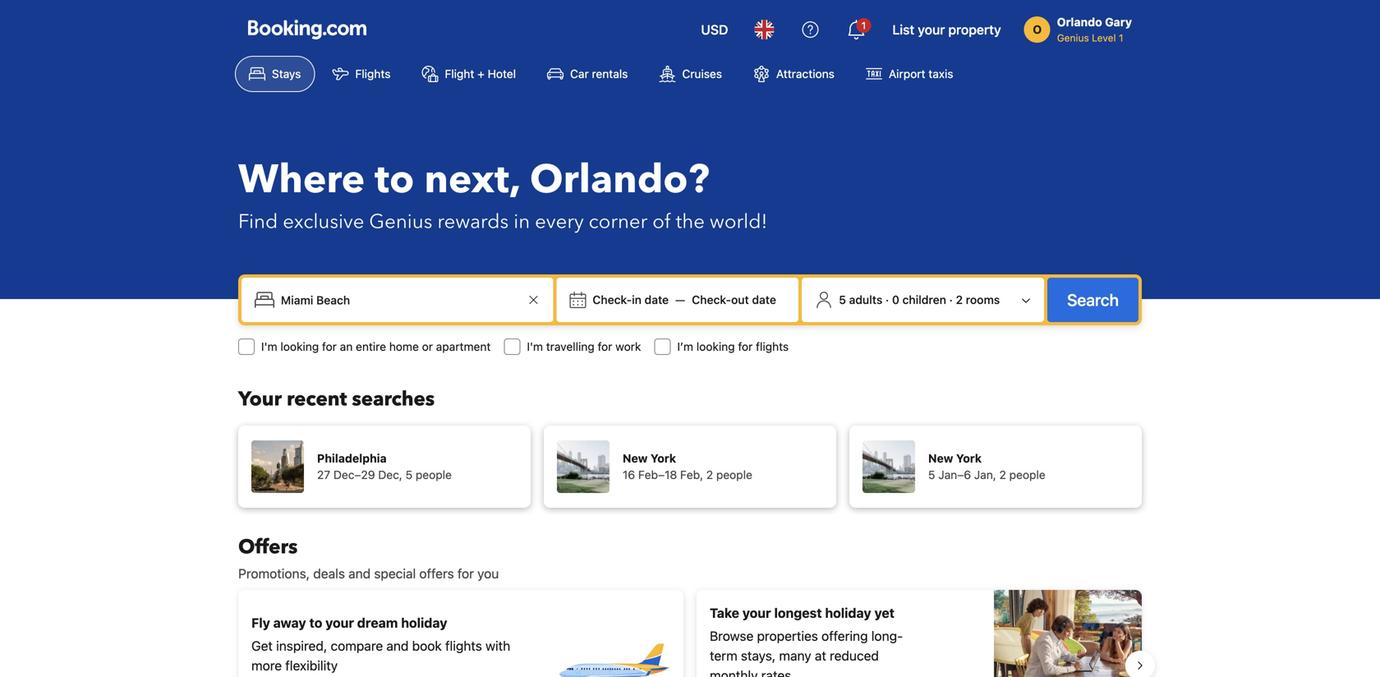 Task type: vqa. For each thing, say whether or not it's contained in the screenshot.
People
yes



Task type: describe. For each thing, give the bounding box(es) containing it.
long-
[[872, 628, 903, 644]]

genius inside orlando gary genius level 1
[[1058, 32, 1090, 44]]

take
[[710, 605, 740, 621]]

longest
[[775, 605, 822, 621]]

an
[[340, 340, 353, 353]]

genius inside 'where to next, orlando? find exclusive genius rewards in every corner of the world!'
[[369, 208, 433, 235]]

attractions link
[[740, 56, 849, 92]]

usd button
[[691, 10, 738, 49]]

—
[[676, 293, 686, 307]]

your recent searches
[[238, 386, 435, 413]]

1 inside orlando gary genius level 1
[[1119, 32, 1124, 44]]

Where are you going? field
[[275, 285, 524, 315]]

5 inside new york 5 jan–6 jan, 2 people
[[929, 468, 936, 482]]

exclusive
[[283, 208, 364, 235]]

taxis
[[929, 67, 954, 81]]

for for work
[[598, 340, 613, 353]]

with
[[486, 638, 511, 654]]

and inside offers promotions, deals and special offers for you
[[349, 566, 371, 581]]

flight
[[445, 67, 475, 81]]

flight + hotel link
[[408, 56, 530, 92]]

travelling
[[546, 340, 595, 353]]

out
[[732, 293, 749, 307]]

2 check- from the left
[[692, 293, 732, 307]]

new york 16 feb–18 feb, 2 people
[[623, 452, 753, 482]]

car rentals link
[[533, 56, 642, 92]]

or
[[422, 340, 433, 353]]

corner
[[589, 208, 648, 235]]

cruises
[[683, 67, 722, 81]]

1 · from the left
[[886, 293, 889, 307]]

next,
[[424, 153, 520, 207]]

in inside 'where to next, orlando? find exclusive genius rewards in every corner of the world!'
[[514, 208, 530, 235]]

away
[[273, 615, 306, 631]]

offering
[[822, 628, 868, 644]]

stays link
[[235, 56, 315, 92]]

every
[[535, 208, 584, 235]]

fly away to your dream holiday get inspired, compare and book flights with more flexibility
[[251, 615, 511, 674]]

reduced
[[830, 648, 879, 664]]

of
[[653, 208, 671, 235]]

where to next, orlando? find exclusive genius rewards in every corner of the world!
[[238, 153, 768, 235]]

work
[[616, 340, 641, 353]]

your
[[238, 386, 282, 413]]

your for take
[[743, 605, 771, 621]]

5 adults · 0 children · 2 rooms button
[[809, 284, 1038, 316]]

philadelphia 27 dec–29 dec, 5 people
[[317, 452, 452, 482]]

airport taxis link
[[852, 56, 968, 92]]

jan,
[[975, 468, 997, 482]]

fly
[[251, 615, 270, 631]]

to inside 'where to next, orlando? find exclusive genius rewards in every corner of the world!'
[[375, 153, 415, 207]]

16
[[623, 468, 635, 482]]

i'm
[[678, 340, 694, 353]]

new for feb–18
[[623, 452, 648, 465]]

dec,
[[378, 468, 403, 482]]

adults
[[849, 293, 883, 307]]

car rentals
[[570, 67, 628, 81]]

offers promotions, deals and special offers for you
[[238, 534, 499, 581]]

search button
[[1048, 278, 1139, 322]]

holiday inside take your longest holiday yet browse properties offering long- term stays, many at reduced monthly rates.
[[825, 605, 872, 621]]

people for 5 jan–6 jan, 2 people
[[1010, 468, 1046, 482]]

attractions
[[777, 67, 835, 81]]

home
[[389, 340, 419, 353]]

entire
[[356, 340, 386, 353]]

dec–29
[[334, 468, 375, 482]]

list your property
[[893, 22, 1002, 37]]

gary
[[1106, 15, 1133, 29]]

list
[[893, 22, 915, 37]]

new york 5 jan–6 jan, 2 people
[[929, 452, 1046, 482]]

the
[[676, 208, 705, 235]]

flight + hotel
[[445, 67, 516, 81]]

check-in date — check-out date
[[593, 293, 777, 307]]

feb–18
[[639, 468, 677, 482]]

to inside fly away to your dream holiday get inspired, compare and book flights with more flexibility
[[309, 615, 322, 631]]

browse
[[710, 628, 754, 644]]

flights inside fly away to your dream holiday get inspired, compare and book flights with more flexibility
[[445, 638, 482, 654]]

rooms
[[966, 293, 1000, 307]]

2 for new york 16 feb–18 feb, 2 people
[[707, 468, 713, 482]]

your account menu orlando gary genius level 1 element
[[1025, 7, 1139, 45]]

searches
[[352, 386, 435, 413]]

inspired,
[[276, 638, 327, 654]]

new for jan–6
[[929, 452, 954, 465]]

many
[[780, 648, 812, 664]]

special
[[374, 566, 416, 581]]

deals
[[313, 566, 345, 581]]

feb,
[[681, 468, 704, 482]]

your inside fly away to your dream holiday get inspired, compare and book flights with more flexibility
[[326, 615, 354, 631]]

list your property link
[[883, 10, 1011, 49]]

compare
[[331, 638, 383, 654]]



Task type: locate. For each thing, give the bounding box(es) containing it.
1 date from the left
[[645, 293, 669, 307]]

new up 16
[[623, 452, 648, 465]]

more
[[251, 658, 282, 674]]

· left the 0 at the top right of the page
[[886, 293, 889, 307]]

stays
[[272, 67, 301, 81]]

1 inside dropdown button
[[862, 20, 866, 31]]

i'm up the your
[[261, 340, 277, 353]]

booking.com image
[[248, 20, 367, 39]]

0 horizontal spatial date
[[645, 293, 669, 307]]

york up jan–6
[[957, 452, 982, 465]]

5
[[839, 293, 846, 307], [406, 468, 413, 482], [929, 468, 936, 482]]

flexibility
[[285, 658, 338, 674]]

2 new from the left
[[929, 452, 954, 465]]

i'm looking for flights
[[678, 340, 789, 353]]

new inside new york 5 jan–6 jan, 2 people
[[929, 452, 954, 465]]

0 horizontal spatial your
[[326, 615, 354, 631]]

2 horizontal spatial 2
[[1000, 468, 1007, 482]]

genius left rewards at the left
[[369, 208, 433, 235]]

0 horizontal spatial flights
[[445, 638, 482, 654]]

holiday up book
[[401, 615, 448, 631]]

2 looking from the left
[[697, 340, 735, 353]]

children
[[903, 293, 947, 307]]

0 vertical spatial 1
[[862, 20, 866, 31]]

0 vertical spatial to
[[375, 153, 415, 207]]

offers
[[420, 566, 454, 581]]

new inside new york 16 feb–18 feb, 2 people
[[623, 452, 648, 465]]

jan–6
[[939, 468, 971, 482]]

recent
[[287, 386, 347, 413]]

people inside philadelphia 27 dec–29 dec, 5 people
[[416, 468, 452, 482]]

2 people from the left
[[717, 468, 753, 482]]

take your longest holiday yet browse properties offering long- term stays, many at reduced monthly rates.
[[710, 605, 903, 677]]

take your longest holiday yet image
[[994, 590, 1142, 677]]

looking right i'm on the bottom of the page
[[697, 340, 735, 353]]

your for list
[[918, 22, 945, 37]]

in left —
[[632, 293, 642, 307]]

1 horizontal spatial i'm
[[527, 340, 543, 353]]

1 vertical spatial genius
[[369, 208, 433, 235]]

2 i'm from the left
[[527, 340, 543, 353]]

car
[[570, 67, 589, 81]]

people right "dec,"
[[416, 468, 452, 482]]

people for 16 feb–18 feb, 2 people
[[717, 468, 753, 482]]

your right list
[[918, 22, 945, 37]]

your
[[918, 22, 945, 37], [743, 605, 771, 621], [326, 615, 354, 631]]

0 horizontal spatial to
[[309, 615, 322, 631]]

for left work
[[598, 340, 613, 353]]

0 horizontal spatial genius
[[369, 208, 433, 235]]

1 horizontal spatial genius
[[1058, 32, 1090, 44]]

people inside new york 5 jan–6 jan, 2 people
[[1010, 468, 1046, 482]]

i'm for i'm looking for an entire home or apartment
[[261, 340, 277, 353]]

airport taxis
[[889, 67, 954, 81]]

level
[[1092, 32, 1117, 44]]

check-out date button
[[686, 285, 783, 315]]

holiday inside fly away to your dream holiday get inspired, compare and book flights with more flexibility
[[401, 615, 448, 631]]

+
[[478, 67, 485, 81]]

region
[[225, 584, 1156, 677]]

orlando
[[1058, 15, 1103, 29]]

5 inside philadelphia 27 dec–29 dec, 5 people
[[406, 468, 413, 482]]

people right feb,
[[717, 468, 753, 482]]

5 adults · 0 children · 2 rooms
[[839, 293, 1000, 307]]

2
[[956, 293, 963, 307], [707, 468, 713, 482], [1000, 468, 1007, 482]]

5 right "dec,"
[[406, 468, 413, 482]]

book
[[412, 638, 442, 654]]

i'm for i'm travelling for work
[[527, 340, 543, 353]]

orlando?
[[530, 153, 710, 207]]

2 horizontal spatial your
[[918, 22, 945, 37]]

holiday
[[825, 605, 872, 621], [401, 615, 448, 631]]

2 right the jan,
[[1000, 468, 1007, 482]]

rewards
[[438, 208, 509, 235]]

stays,
[[741, 648, 776, 664]]

1 vertical spatial to
[[309, 615, 322, 631]]

1 i'm from the left
[[261, 340, 277, 353]]

rates.
[[762, 668, 795, 677]]

1 horizontal spatial new
[[929, 452, 954, 465]]

0 horizontal spatial 5
[[406, 468, 413, 482]]

1 horizontal spatial date
[[752, 293, 777, 307]]

2 horizontal spatial people
[[1010, 468, 1046, 482]]

to right away
[[309, 615, 322, 631]]

in left the every
[[514, 208, 530, 235]]

for left you
[[458, 566, 474, 581]]

for inside offers promotions, deals and special offers for you
[[458, 566, 474, 581]]

i'm left travelling
[[527, 340, 543, 353]]

i'm looking for an entire home or apartment
[[261, 340, 491, 353]]

yet
[[875, 605, 895, 621]]

o
[[1033, 23, 1042, 36]]

2 left rooms
[[956, 293, 963, 307]]

1 new from the left
[[623, 452, 648, 465]]

1 horizontal spatial holiday
[[825, 605, 872, 621]]

0 horizontal spatial i'm
[[261, 340, 277, 353]]

2 · from the left
[[950, 293, 953, 307]]

region containing take your longest holiday yet
[[225, 584, 1156, 677]]

and right the deals
[[349, 566, 371, 581]]

term
[[710, 648, 738, 664]]

1 horizontal spatial looking
[[697, 340, 735, 353]]

5 inside dropdown button
[[839, 293, 846, 307]]

york for jan–6
[[957, 452, 982, 465]]

for left an
[[322, 340, 337, 353]]

looking for i'm
[[281, 340, 319, 353]]

0 horizontal spatial york
[[651, 452, 676, 465]]

1 horizontal spatial to
[[375, 153, 415, 207]]

for down out
[[738, 340, 753, 353]]

1 horizontal spatial people
[[717, 468, 753, 482]]

0 horizontal spatial holiday
[[401, 615, 448, 631]]

fly away to your dream holiday image
[[556, 608, 671, 677]]

1 horizontal spatial 5
[[839, 293, 846, 307]]

27
[[317, 468, 330, 482]]

to left the next,
[[375, 153, 415, 207]]

looking left an
[[281, 340, 319, 353]]

5 left jan–6
[[929, 468, 936, 482]]

5 left adults
[[839, 293, 846, 307]]

usd
[[701, 22, 729, 37]]

york up 'feb–18'
[[651, 452, 676, 465]]

2 date from the left
[[752, 293, 777, 307]]

1 horizontal spatial ·
[[950, 293, 953, 307]]

for
[[322, 340, 337, 353], [598, 340, 613, 353], [738, 340, 753, 353], [458, 566, 474, 581]]

1 down gary
[[1119, 32, 1124, 44]]

0 horizontal spatial check-
[[593, 293, 632, 307]]

0 horizontal spatial ·
[[886, 293, 889, 307]]

looking
[[281, 340, 319, 353], [697, 340, 735, 353]]

1 horizontal spatial check-
[[692, 293, 732, 307]]

york inside new york 16 feb–18 feb, 2 people
[[651, 452, 676, 465]]

flights link
[[318, 56, 405, 92]]

0 vertical spatial genius
[[1058, 32, 1090, 44]]

flights left with
[[445, 638, 482, 654]]

flights down check-out date button on the top of page
[[756, 340, 789, 353]]

1 horizontal spatial york
[[957, 452, 982, 465]]

york inside new york 5 jan–6 jan, 2 people
[[957, 452, 982, 465]]

1 vertical spatial and
[[387, 638, 409, 654]]

hotel
[[488, 67, 516, 81]]

1 looking from the left
[[281, 340, 319, 353]]

0 vertical spatial and
[[349, 566, 371, 581]]

genius down orlando
[[1058, 32, 1090, 44]]

1 button
[[837, 10, 876, 49]]

0 horizontal spatial looking
[[281, 340, 319, 353]]

world!
[[710, 208, 768, 235]]

2 horizontal spatial 5
[[929, 468, 936, 482]]

2 inside new york 16 feb–18 feb, 2 people
[[707, 468, 713, 482]]

1 horizontal spatial your
[[743, 605, 771, 621]]

people right the jan,
[[1010, 468, 1046, 482]]

1 vertical spatial 1
[[1119, 32, 1124, 44]]

0 vertical spatial in
[[514, 208, 530, 235]]

properties
[[757, 628, 818, 644]]

airport
[[889, 67, 926, 81]]

1 check- from the left
[[593, 293, 632, 307]]

you
[[478, 566, 499, 581]]

and inside fly away to your dream holiday get inspired, compare and book flights with more flexibility
[[387, 638, 409, 654]]

york for feb–18
[[651, 452, 676, 465]]

and left book
[[387, 638, 409, 654]]

promotions,
[[238, 566, 310, 581]]

2 inside new york 5 jan–6 jan, 2 people
[[1000, 468, 1007, 482]]

check-
[[593, 293, 632, 307], [692, 293, 732, 307]]

1 vertical spatial flights
[[445, 638, 482, 654]]

·
[[886, 293, 889, 307], [950, 293, 953, 307]]

1 vertical spatial in
[[632, 293, 642, 307]]

to
[[375, 153, 415, 207], [309, 615, 322, 631]]

date left —
[[645, 293, 669, 307]]

check- right —
[[692, 293, 732, 307]]

orlando gary genius level 1
[[1058, 15, 1133, 44]]

dream
[[357, 615, 398, 631]]

1 york from the left
[[651, 452, 676, 465]]

0 horizontal spatial people
[[416, 468, 452, 482]]

0 horizontal spatial and
[[349, 566, 371, 581]]

date right out
[[752, 293, 777, 307]]

· right children
[[950, 293, 953, 307]]

date
[[645, 293, 669, 307], [752, 293, 777, 307]]

get
[[251, 638, 273, 654]]

0 horizontal spatial in
[[514, 208, 530, 235]]

2 york from the left
[[957, 452, 982, 465]]

york
[[651, 452, 676, 465], [957, 452, 982, 465]]

1 horizontal spatial 1
[[1119, 32, 1124, 44]]

1 horizontal spatial 2
[[956, 293, 963, 307]]

and
[[349, 566, 371, 581], [387, 638, 409, 654]]

new up jan–6
[[929, 452, 954, 465]]

where
[[238, 153, 365, 207]]

rentals
[[592, 67, 628, 81]]

1 horizontal spatial in
[[632, 293, 642, 307]]

for for an
[[322, 340, 337, 353]]

your inside take your longest holiday yet browse properties offering long- term stays, many at reduced monthly rates.
[[743, 605, 771, 621]]

looking for i'm
[[697, 340, 735, 353]]

i'm travelling for work
[[527, 340, 641, 353]]

2 for new york 5 jan–6 jan, 2 people
[[1000, 468, 1007, 482]]

0 horizontal spatial 1
[[862, 20, 866, 31]]

your right take
[[743, 605, 771, 621]]

search
[[1068, 290, 1119, 309]]

2 right feb,
[[707, 468, 713, 482]]

1 horizontal spatial flights
[[756, 340, 789, 353]]

0 horizontal spatial new
[[623, 452, 648, 465]]

check-in date button
[[586, 285, 676, 315]]

offers
[[238, 534, 298, 561]]

find
[[238, 208, 278, 235]]

check- up work
[[593, 293, 632, 307]]

for for flights
[[738, 340, 753, 353]]

property
[[949, 22, 1002, 37]]

cruises link
[[646, 56, 736, 92]]

1 people from the left
[[416, 468, 452, 482]]

your up compare
[[326, 615, 354, 631]]

holiday up offering
[[825, 605, 872, 621]]

monthly
[[710, 668, 758, 677]]

flights
[[355, 67, 391, 81]]

1 left list
[[862, 20, 866, 31]]

0 horizontal spatial 2
[[707, 468, 713, 482]]

0 vertical spatial flights
[[756, 340, 789, 353]]

people inside new york 16 feb–18 feb, 2 people
[[717, 468, 753, 482]]

1 horizontal spatial and
[[387, 638, 409, 654]]

apartment
[[436, 340, 491, 353]]

2 inside dropdown button
[[956, 293, 963, 307]]

3 people from the left
[[1010, 468, 1046, 482]]



